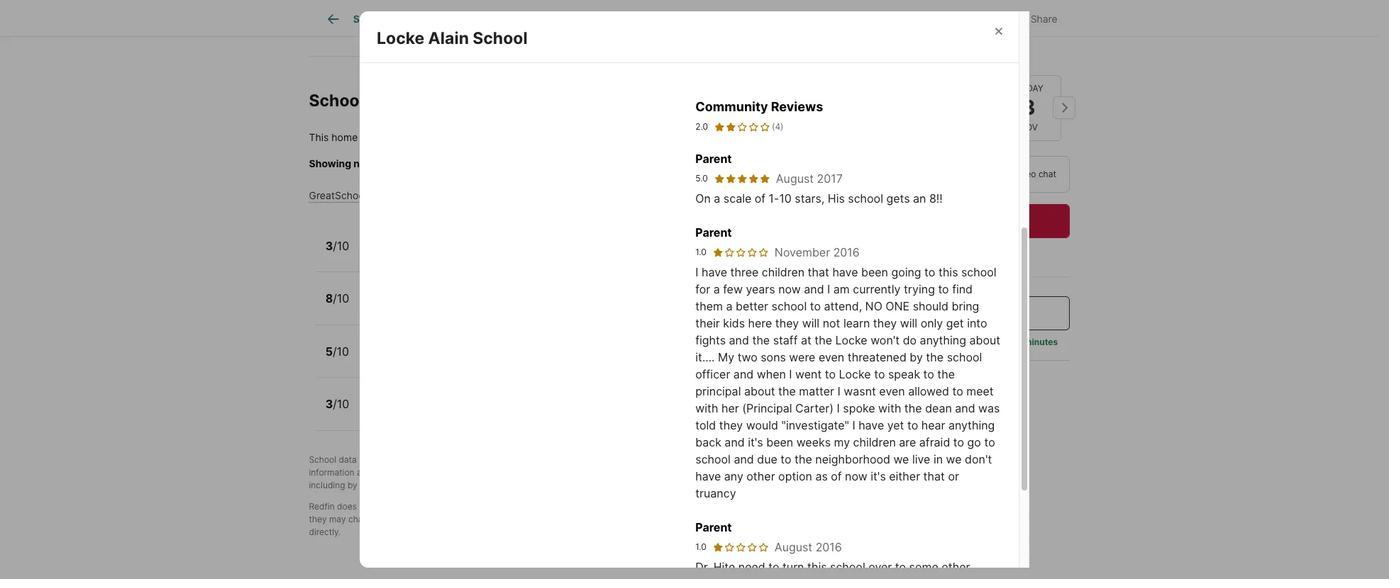 Task type: describe. For each thing, give the bounding box(es) containing it.
3 inside the friday 3 nov
[[1022, 95, 1036, 120]]

alain
[[428, 29, 469, 48]]

nearby
[[354, 157, 388, 169]]

carter)
[[796, 402, 834, 416]]

they up the won't
[[873, 317, 897, 331]]

2 horizontal spatial schools
[[717, 467, 748, 478]]

they down her on the right of page
[[719, 419, 743, 433]]

to
[[540, 514, 550, 525]]

live
[[912, 453, 931, 467]]

it's
[[848, 244, 859, 255]]

about up (principal
[[744, 385, 775, 399]]

2 vertical spatial locke
[[839, 368, 871, 382]]

community reviews
[[696, 99, 823, 114]]

only
[[921, 317, 943, 331]]

have up am
[[833, 266, 858, 280]]

2 will from the left
[[900, 317, 918, 331]]

,
[[472, 455, 475, 465]]

the right within
[[402, 131, 417, 143]]

0 vertical spatial that
[[808, 266, 829, 280]]

to right yet
[[907, 419, 918, 433]]

school for school data is provided by greatschools
[[309, 455, 336, 465]]

and left am
[[804, 283, 824, 297]]

investigation
[[557, 467, 608, 478]]

in inside "i have three children that have been going to this school for a few years now and i am currently trying to find them a better school to attend, no one should bring their kids here they will not learn they will only get into fights and the staff at the locke won't do anything about it.... my two sons were even threatened by the school officer and when i went to locke to speak to the principal about the matter i wasnt even allowed to meet with her (principal carter) i spoke with the dean and was told they would "investigate" i have yet to hear anything back and it's been weeks my children are afraid to go to school and due to the neighborhood we live in we don't have any other option as of now it's either that or truancy"
[[934, 453, 943, 467]]

a right for
[[714, 283, 720, 297]]

and up "desired"
[[690, 455, 705, 465]]

2.0
[[696, 122, 708, 132]]

first
[[423, 467, 439, 478]]

to inside guaranteed to be accurate. to verify school enrollment eligibility, contact the school district directly.
[[477, 514, 485, 525]]

are inside "i have three children that have been going to this school for a few years now and i am currently trying to find them a better school to attend, no one should bring their kids here they will not learn they will only get into fights and the staff at the locke won't do anything about it.... my two sons were even threatened by the school officer and when i went to locke to speak to the principal about the matter i wasnt even allowed to meet with her (principal carter) i spoke with the dean and was told they would "investigate" i have yet to hear anything back and it's been weeks my children are afraid to go to school and due to the neighborhood we live in we don't have any other option as of now it's either that or truancy"
[[899, 436, 916, 450]]

school for school service boundaries are intended to be used as a reference only; they may change and are not
[[531, 501, 559, 512]]

recommends
[[606, 455, 658, 465]]

as inside "i have three children that have been going to this school for a few years now and i am currently trying to find them a better school to attend, no one should bring their kids here they will not learn they will only get into fights and the staff at the locke won't do anything about it.... my two sons were even threatened by the school officer and when i went to locke to speak to the principal about the matter i wasnt even allowed to meet with her (principal carter) i spoke with the dean and was told they would "investigate" i have yet to hear anything back and it's been weeks my children are afraid to go to school and due to the neighborhood we live in we don't have any other option as of now it's either that or truancy"
[[816, 470, 828, 484]]

0 horizontal spatial now
[[779, 283, 801, 297]]

1 horizontal spatial are
[[640, 501, 653, 512]]

1 horizontal spatial greatschools
[[418, 455, 472, 465]]

not inside school service boundaries are intended to be used as a reference only; they may change and are not
[[413, 514, 426, 525]]

and up "use"
[[725, 436, 745, 450]]

and up redfin does not endorse or guarantee this information.
[[405, 480, 420, 491]]

as inside , a nonprofit organization. redfin recommends buyers and renters use greatschools information and ratings as a
[[404, 467, 414, 478]]

to right the over
[[895, 561, 906, 575]]

dr.
[[696, 561, 710, 575]]

buyers
[[660, 455, 688, 465]]

stars,
[[795, 192, 825, 206]]

ask
[[918, 306, 939, 320]]

some
[[909, 561, 939, 575]]

greatschools summary rating
[[309, 189, 452, 201]]

0 horizontal spatial greatschools
[[309, 189, 372, 201]]

the right the check
[[498, 157, 513, 169]]

have up for
[[702, 266, 727, 280]]

0 vertical spatial children
[[762, 266, 805, 280]]

they inside school service boundaries are intended to be used as a reference only; they may change and are not
[[309, 514, 327, 525]]

1 vertical spatial an
[[952, 373, 966, 387]]

and inside school service boundaries are intended to be used as a reference only; they may change and are not
[[380, 514, 396, 525]]

information
[[309, 467, 355, 478]]

1 horizontal spatial their
[[664, 467, 682, 478]]

learn
[[844, 317, 870, 331]]

0 vertical spatial schools
[[669, 157, 705, 169]]

turn
[[783, 561, 804, 575]]

0 vertical spatial home
[[945, 51, 990, 71]]

to left meet
[[953, 385, 963, 399]]

5 /10
[[325, 344, 349, 359]]

the right at
[[815, 334, 832, 348]]

provided
[[368, 455, 403, 465]]

a left first
[[416, 467, 421, 478]]

school up the close
[[830, 561, 865, 575]]

went
[[795, 368, 822, 382]]

yet
[[887, 419, 904, 433]]

themselves.
[[502, 480, 551, 491]]

2 3 /10 from the top
[[325, 397, 349, 412]]

and down meet
[[955, 402, 975, 416]]

the inside guaranteed to be accurate. to verify school enrollment eligibility, contact the school district directly.
[[724, 514, 737, 525]]

to right go
[[984, 436, 995, 450]]

video
[[1014, 168, 1036, 179]]

0 horizontal spatial it's
[[748, 436, 763, 450]]

1 horizontal spatial it's
[[871, 470, 886, 484]]

they up "staff"
[[775, 317, 799, 331]]

need
[[739, 561, 765, 575]]

1 vertical spatial children
[[853, 436, 896, 450]]

i up for
[[696, 266, 699, 280]]

dr. hite need to turn this school over to some other agency ( charter ) or close this school this school nee
[[696, 561, 997, 580]]

and down kids
[[729, 334, 749, 348]]

0 vertical spatial in
[[978, 336, 985, 347]]

directly.
[[309, 527, 341, 538]]

1 vertical spatial 3
[[325, 239, 333, 253]]

august for 10
[[776, 172, 814, 186]]

1.0 for dr.
[[696, 542, 707, 553]]

0 vertical spatial this
[[309, 131, 329, 143]]

back
[[696, 436, 722, 450]]

2 we from the left
[[946, 453, 962, 467]]

don't
[[965, 453, 992, 467]]

1 we from the left
[[894, 453, 909, 467]]

this up the guaranteed
[[464, 501, 479, 512]]

august for this
[[775, 541, 813, 555]]

1 vertical spatial redfin
[[309, 501, 335, 512]]

this right the close
[[840, 578, 860, 580]]

reviews
[[771, 99, 823, 114]]

school down the "reference" at the right of the page
[[740, 514, 766, 525]]

1 vertical spatial that
[[924, 470, 945, 484]]

1 vertical spatial now
[[845, 470, 868, 484]]

1 vertical spatial locke
[[836, 334, 868, 348]]

the up allowed
[[938, 368, 955, 382]]

this right 'tour'
[[911, 51, 941, 71]]

november
[[775, 246, 830, 260]]

change
[[348, 514, 378, 525]]

into
[[967, 317, 987, 331]]

other inside "i have three children that have been going to this school for a few years now and i am currently trying to find them a better school to attend, no one should bring their kids here they will not learn they will only get into fights and the staff at the locke won't do anything about it.... my two sons were even threatened by the school officer and when i went to locke to speak to the principal about the matter i wasnt even allowed to meet with her (principal carter) i spoke with the dean and was told they would "investigate" i have yet to hear anything back and it's been weeks my children are afraid to go to school and due to the neighborhood we live in we don't have any other option as of now it's either that or truancy"
[[747, 470, 775, 484]]

/10 down 8 /10
[[333, 344, 349, 359]]

question
[[951, 306, 999, 320]]

go
[[968, 436, 981, 450]]

rating 1.0 out of 5 element for need
[[712, 542, 769, 554]]

ask a question
[[918, 306, 999, 320]]

1 vertical spatial anything
[[949, 419, 995, 433]]

conduct
[[481, 467, 514, 478]]

1-
[[769, 192, 779, 206]]

8 /10
[[325, 292, 349, 306]]

principal
[[696, 385, 741, 399]]

and up the contacting
[[357, 467, 372, 478]]

tour via video chat list box
[[848, 155, 1070, 192]]

1 vertical spatial home
[[332, 131, 358, 143]]

over
[[869, 561, 892, 575]]

8
[[325, 292, 333, 306]]

to up "trying"
[[925, 266, 936, 280]]

school right the check
[[516, 157, 547, 169]]

/10 up 5 /10
[[333, 292, 349, 306]]

data
[[339, 455, 357, 465]]

trying
[[904, 283, 935, 297]]

including
[[309, 480, 345, 491]]

enrollment
[[606, 514, 649, 525]]

(principal
[[742, 402, 792, 416]]

determine
[[621, 467, 662, 478]]

1 with from the left
[[696, 402, 718, 416]]

1 vertical spatial not
[[359, 501, 372, 512]]

1 horizontal spatial even
[[879, 385, 905, 399]]

1 tab from the left
[[403, 2, 479, 36]]

have up truancy
[[696, 470, 721, 484]]

school down service
[[578, 514, 604, 525]]

about left "16"
[[987, 336, 1010, 347]]

to left attend,
[[810, 300, 821, 314]]

the down when
[[778, 385, 796, 399]]

to left go
[[954, 436, 964, 450]]

district inside guaranteed to be accurate. to verify school enrollment eligibility, contact the school district directly.
[[768, 514, 796, 525]]

go tour this home
[[848, 51, 990, 71]]

within
[[371, 131, 399, 143]]

her
[[722, 402, 739, 416]]

to up matter
[[825, 368, 836, 382]]

about down the into
[[970, 334, 1001, 348]]

8!!
[[929, 192, 943, 206]]

to left find
[[938, 283, 949, 297]]

contacting
[[360, 480, 403, 491]]

school right the his
[[848, 192, 883, 206]]

parent for a
[[696, 152, 732, 166]]

wasnt
[[844, 385, 876, 399]]

to inside "first step, and conduct their own investigation to determine their desired schools or school districts, including by contacting and visiting the schools themselves."
[[610, 467, 618, 478]]

/10 down 5 /10
[[333, 397, 349, 412]]

chat
[[1039, 168, 1056, 179]]

school down some
[[928, 578, 963, 580]]

the down local
[[926, 351, 944, 365]]

0 horizontal spatial been
[[766, 436, 793, 450]]

school up find
[[961, 266, 997, 280]]

not inside "i have three children that have been going to this school for a few years now and i am currently trying to find them a better school to attend, no one should bring their kids here they will not learn they will only get into fights and the staff at the locke won't do anything about it.... my two sons were even threatened by the school officer and when i went to locke to speak to the principal about the matter i wasnt even allowed to meet with her (principal carter) i spoke with the dean and was told they would "investigate" i have yet to hear anything back and it's been weeks my children are afraid to go to school and due to the neighborhood we live in we don't have any other option as of now it's either that or truancy"
[[823, 317, 840, 331]]

start an offer
[[922, 373, 995, 387]]

please
[[433, 157, 464, 169]]

summary
[[375, 189, 419, 201]]

find
[[952, 283, 973, 297]]

allowed
[[908, 385, 949, 399]]

school down years
[[772, 300, 807, 314]]

this inside dr. hite need to turn this school over to some other agency ( charter ) or close this school this school nee
[[902, 578, 924, 580]]

a inside button
[[942, 306, 948, 320]]

i left spoke in the bottom right of the page
[[837, 402, 840, 416]]

locke inside "element"
[[377, 29, 425, 48]]

was
[[979, 402, 1000, 416]]

fights
[[696, 334, 726, 348]]

and down two
[[734, 368, 754, 382]]

showing nearby schools. please check the school district website to see all schools serving this home.
[[309, 157, 794, 169]]

0 vertical spatial district
[[549, 157, 582, 169]]

may
[[329, 514, 346, 525]]

on
[[696, 192, 711, 206]]

the up districts,
[[795, 453, 812, 467]]

is for provided
[[359, 455, 366, 465]]

serving
[[708, 157, 743, 169]]

this up rating 5.0 out of 5 element
[[745, 157, 763, 169]]

other inside dr. hite need to turn this school over to some other agency ( charter ) or close this school this school nee
[[942, 561, 970, 575]]

this up the close
[[807, 561, 827, 575]]

the down the here
[[752, 334, 770, 348]]

weeks
[[797, 436, 831, 450]]

0 horizontal spatial schools
[[469, 480, 500, 491]]

home.
[[765, 157, 794, 169]]

a right the on
[[714, 192, 720, 206]]

to right "due"
[[781, 453, 792, 467]]

or inside "i have three children that have been going to this school for a few years now and i am currently trying to find them a better school to attend, no one should bring their kids here they will not learn they will only get into fights and the staff at the locke won't do anything about it.... my two sons were even threatened by the school officer and when i went to locke to speak to the principal about the matter i wasnt even allowed to meet with her (principal carter) i spoke with the dean and was told they would "investigate" i have yet to hear anything back and it's been weeks my children are afraid to go to school and due to the neighborhood we live in we don't have any other option as of now it's either that or truancy"
[[948, 470, 959, 484]]

information.
[[481, 501, 529, 512]]

matter
[[799, 385, 835, 399]]

threatened
[[848, 351, 907, 365]]

locke alain school dialog
[[360, 0, 1030, 580]]

be inside school service boundaries are intended to be used as a reference only; they may change and are not
[[704, 501, 714, 512]]

to up allowed
[[924, 368, 934, 382]]

2 vertical spatial are
[[398, 514, 411, 525]]

0 horizontal spatial hear
[[882, 336, 900, 347]]

you'll hear from a local agent in about 16 minutes
[[859, 336, 1058, 347]]

offer
[[969, 373, 995, 387]]

does
[[337, 501, 357, 512]]

it....
[[696, 351, 715, 365]]

all
[[656, 157, 666, 169]]



Task type: vqa. For each thing, say whether or not it's contained in the screenshot.
the Parent associated with Hite
yes



Task type: locate. For each thing, give the bounding box(es) containing it.
will up at
[[802, 317, 820, 331]]

0 horizontal spatial in
[[934, 453, 943, 467]]

or right endorse
[[410, 501, 418, 512]]

hear inside "i have three children that have been going to this school for a few years now and i am currently trying to find them a better school to attend, no one should bring their kids here they will not learn they will only get into fights and the staff at the locke won't do anything about it.... my two sons were even threatened by the school officer and when i went to locke to speak to the principal about the matter i wasnt even allowed to meet with her (principal carter) i spoke with the dean and was told they would "investigate" i have yet to hear anything back and it's been weeks my children are afraid to go to school and due to the neighborhood we live in we don't have any other option as of now it's either that or truancy"
[[922, 419, 945, 433]]

by inside "i have three children that have been going to this school for a few years now and i am currently trying to find them a better school to attend, no one should bring their kids here they will not learn they will only get into fights and the staff at the locke won't do anything about it.... my two sons were even threatened by the school officer and when i went to locke to speak to the principal about the matter i wasnt even allowed to meet with her (principal carter) i spoke with the dean and was told they would "investigate" i have yet to hear anything back and it's been weeks my children are afraid to go to school and due to the neighborhood we live in we don't have any other option as of now it's either that or truancy"
[[910, 351, 923, 365]]

as inside school service boundaries are intended to be used as a reference only; they may change and are not
[[738, 501, 748, 512]]

option
[[848, 155, 951, 192]]

any
[[724, 470, 744, 484]]

district down the "reference" at the right of the page
[[768, 514, 796, 525]]

0 horizontal spatial this
[[309, 131, 329, 143]]

agent
[[952, 336, 975, 347]]

other right some
[[942, 561, 970, 575]]

on a scale of 1-10 stars, his school gets an 8!!
[[696, 192, 943, 206]]

officer
[[696, 368, 730, 382]]

0 vertical spatial be
[[704, 501, 714, 512]]

1 horizontal spatial not
[[413, 514, 426, 525]]

1 horizontal spatial hear
[[922, 419, 945, 433]]

5
[[325, 344, 333, 359]]

ratings
[[374, 467, 402, 478]]

2 with from the left
[[879, 402, 901, 416]]

1 vertical spatial rating 1.0 out of 5 element
[[712, 542, 769, 554]]

the down allowed
[[905, 402, 922, 416]]

0 vertical spatial are
[[899, 436, 916, 450]]

their
[[696, 317, 720, 331], [517, 467, 535, 478], [664, 467, 682, 478]]

is for within
[[361, 131, 368, 143]]

1 horizontal spatial by
[[406, 455, 416, 465]]

redfin up may
[[309, 501, 335, 512]]

august 2017
[[776, 172, 843, 186]]

schools down renters
[[717, 467, 748, 478]]

1 horizontal spatial redfin
[[577, 455, 603, 465]]

my
[[718, 351, 735, 365]]

i left am
[[827, 283, 830, 297]]

rating
[[422, 189, 452, 201]]

start
[[922, 373, 950, 387]]

even up went
[[819, 351, 845, 365]]

1 will from the left
[[802, 317, 820, 331]]

or down "use"
[[750, 467, 759, 478]]

it's left either
[[871, 470, 886, 484]]

guaranteed
[[429, 514, 475, 525]]

here
[[748, 317, 772, 331]]

3 tab from the left
[[585, 2, 698, 36]]

1 vertical spatial parent
[[696, 226, 732, 240]]

1 vertical spatial even
[[879, 385, 905, 399]]

0 horizontal spatial their
[[517, 467, 535, 478]]

0 horizontal spatial are
[[398, 514, 411, 525]]

cancel
[[882, 244, 909, 255]]

2 1.0 from the top
[[696, 542, 707, 553]]

first step, and conduct their own investigation to determine their desired schools or school districts, including by contacting and visiting the schools themselves.
[[309, 467, 824, 491]]

accurate.
[[500, 514, 538, 525]]

minutes
[[1024, 336, 1058, 347]]

2 horizontal spatial greatschools
[[755, 455, 809, 465]]

3 up 8
[[325, 239, 333, 253]]

1 3 /10 from the top
[[325, 239, 349, 253]]

1 horizontal spatial we
[[946, 453, 962, 467]]

share
[[1031, 12, 1058, 24]]

be
[[704, 501, 714, 512], [488, 514, 498, 525]]

the down 'step,'
[[453, 480, 467, 491]]

0 horizontal spatial will
[[802, 317, 820, 331]]

0 horizontal spatial by
[[348, 480, 357, 491]]

schools down conduct
[[469, 480, 500, 491]]

i left wasnt
[[838, 385, 841, 399]]

school
[[473, 29, 528, 48], [309, 455, 336, 465], [531, 501, 559, 512]]

when
[[757, 368, 786, 382]]

by inside "first step, and conduct their own investigation to determine their desired schools or school districts, including by contacting and visiting the schools themselves."
[[348, 480, 357, 491]]

1.0 for i
[[696, 247, 707, 258]]

are down endorse
[[398, 514, 411, 525]]

truancy
[[696, 487, 736, 501]]

school
[[516, 157, 547, 169], [848, 192, 883, 206], [961, 266, 997, 280], [772, 300, 807, 314], [947, 351, 982, 365], [696, 453, 731, 467], [761, 467, 787, 478], [578, 514, 604, 525], [740, 514, 766, 525], [830, 561, 865, 575], [863, 578, 899, 580], [928, 578, 963, 580]]

is right data
[[359, 455, 366, 465]]

0 horizontal spatial even
[[819, 351, 845, 365]]

0 vertical spatial locke
[[377, 29, 425, 48]]

tab
[[403, 2, 479, 36], [479, 2, 585, 36], [585, 2, 698, 36], [698, 2, 769, 36]]

0 vertical spatial redfin
[[577, 455, 603, 465]]

and down endorse
[[380, 514, 396, 525]]

2017
[[817, 172, 843, 186]]

schools
[[669, 157, 705, 169], [717, 467, 748, 478], [469, 480, 500, 491]]

a right from
[[924, 336, 929, 347]]

, a nonprofit organization. redfin recommends buyers and renters use greatschools information and ratings as a
[[309, 455, 809, 478]]

1 vertical spatial by
[[406, 455, 416, 465]]

their inside "i have three children that have been going to this school for a few years now and i am currently trying to find them a better school to attend, no one should bring their kids here they will not learn they will only get into fights and the staff at the locke won't do anything about it.... my two sons were even threatened by the school officer and when i went to locke to speak to the principal about the matter i wasnt even allowed to meet with her (principal carter) i spoke with the dean and was told they would "investigate" i have yet to hear anything back and it's been weeks my children are afraid to go to school and due to the neighborhood we live in we don't have any other option as of now it's either that or truancy"
[[696, 317, 720, 331]]

1 horizontal spatial be
[[704, 501, 714, 512]]

years
[[746, 283, 775, 297]]

school down "due"
[[761, 467, 787, 478]]

a down the few
[[726, 300, 733, 314]]

service
[[561, 501, 590, 512]]

2 vertical spatial by
[[348, 480, 357, 491]]

to inside school service boundaries are intended to be used as a reference only; they may change and are not
[[693, 501, 701, 512]]

children down yet
[[853, 436, 896, 450]]

1 horizontal spatial that
[[924, 470, 945, 484]]

no
[[865, 300, 883, 314]]

0 horizontal spatial with
[[696, 402, 718, 416]]

by right provided on the bottom left of page
[[406, 455, 416, 465]]

0 horizontal spatial that
[[808, 266, 829, 280]]

of inside "i have three children that have been going to this school for a few years now and i am currently trying to find them a better school to attend, no one should bring their kids here they will not learn they will only get into fights and the staff at the locke won't do anything about it.... my two sons were even threatened by the school officer and when i went to locke to speak to the principal about the matter i wasnt even allowed to meet with her (principal carter) i spoke with the dean and was told they would "investigate" i have yet to hear anything back and it's been weeks my children are afraid to go to school and due to the neighborhood we live in we don't have any other option as of now it's either that or truancy"
[[831, 470, 842, 484]]

0 vertical spatial parent
[[696, 152, 732, 166]]

by
[[910, 351, 923, 365], [406, 455, 416, 465], [348, 480, 357, 491]]

be down information.
[[488, 514, 498, 525]]

1 vertical spatial district
[[768, 514, 796, 525]]

to
[[624, 157, 634, 169], [925, 266, 936, 280], [938, 283, 949, 297], [810, 300, 821, 314], [825, 368, 836, 382], [874, 368, 885, 382], [924, 368, 934, 382], [953, 385, 963, 399], [907, 419, 918, 433], [954, 436, 964, 450], [984, 436, 995, 450], [781, 453, 792, 467], [610, 467, 618, 478], [693, 501, 701, 512], [477, 514, 485, 525], [769, 561, 779, 575], [895, 561, 906, 575]]

parent for have
[[696, 226, 732, 240]]

or inside "first step, and conduct their own investigation to determine their desired schools or school districts, including by contacting and visiting the schools themselves."
[[750, 467, 759, 478]]

10
[[779, 192, 792, 206]]

greatschools up option
[[755, 455, 809, 465]]

won't
[[871, 334, 900, 348]]

it's down would
[[748, 436, 763, 450]]

school inside "first step, and conduct their own investigation to determine their desired schools or school districts, including by contacting and visiting the schools themselves."
[[761, 467, 787, 478]]

i down spoke in the bottom right of the page
[[852, 419, 855, 433]]

locke down search
[[377, 29, 425, 48]]

meet
[[967, 385, 994, 399]]

1 horizontal spatial of
[[831, 470, 842, 484]]

1 vertical spatial 3 /10
[[325, 397, 349, 412]]

this down some
[[902, 578, 924, 580]]

0 horizontal spatial school
[[309, 455, 336, 465]]

1 vertical spatial been
[[766, 436, 793, 450]]

organization.
[[523, 455, 575, 465]]

1 horizontal spatial school
[[473, 29, 528, 48]]

0 vertical spatial not
[[823, 317, 840, 331]]

2 horizontal spatial school
[[531, 501, 559, 512]]

verify
[[553, 514, 575, 525]]

other down "due"
[[747, 470, 775, 484]]

0 vertical spatial 1.0
[[696, 247, 707, 258]]

rating 2.0 out of 5 element
[[714, 121, 771, 134]]

charter
[[745, 578, 784, 580]]

we up either
[[894, 453, 909, 467]]

2 horizontal spatial as
[[816, 470, 828, 484]]

rating 1.0 out of 5 element up three
[[712, 247, 769, 259]]

2 vertical spatial school
[[531, 501, 559, 512]]

redfin does not endorse or guarantee this information.
[[309, 501, 529, 512]]

i left went
[[789, 368, 792, 382]]

rating 1.0 out of 5 element
[[712, 247, 769, 259], [712, 542, 769, 554]]

sons
[[761, 351, 786, 365]]

friday 3 nov
[[1014, 83, 1044, 132]]

and up any
[[734, 453, 754, 467]]

to down recommends
[[610, 467, 618, 478]]

greatschools inside , a nonprofit organization. redfin recommends buyers and renters use greatschools information and ratings as a
[[755, 455, 809, 465]]

as
[[404, 467, 414, 478], [816, 470, 828, 484], [738, 501, 748, 512]]

their up the themselves.
[[517, 467, 535, 478]]

going
[[892, 266, 921, 280]]

1 vertical spatial this
[[902, 578, 924, 580]]

one
[[886, 300, 910, 314]]

get
[[946, 317, 964, 331]]

1 horizontal spatial now
[[845, 470, 868, 484]]

school inside locke alain school "element"
[[473, 29, 528, 48]]

even down "speak"
[[879, 385, 905, 399]]

own
[[537, 467, 554, 478]]

children down november
[[762, 266, 805, 280]]

1 parent from the top
[[696, 152, 732, 166]]

this
[[911, 51, 941, 71], [745, 157, 763, 169], [939, 266, 958, 280], [464, 501, 479, 512], [807, 561, 827, 575], [840, 578, 860, 580]]

5.0
[[696, 173, 708, 184]]

schools up 5.0
[[669, 157, 705, 169]]

scale
[[724, 192, 752, 206]]

2 vertical spatial not
[[413, 514, 426, 525]]

2 rating 1.0 out of 5 element from the top
[[712, 542, 769, 554]]

parent down used
[[696, 521, 732, 535]]

greatschools
[[309, 189, 372, 201], [418, 455, 472, 465], [755, 455, 809, 465]]

this inside "i have three children that have been going to this school for a few years now and i am currently trying to find them a better school to attend, no one should bring their kids here they will not learn they will only get into fights and the staff at the locke won't do anything about it.... my two sons were even threatened by the school officer and when i went to locke to speak to the principal about the matter i wasnt even allowed to meet with her (principal carter) i spoke with the dean and was told they would "investigate" i have yet to hear anything back and it's been weeks my children are afraid to go to school and due to the neighborhood we live in we don't have any other option as of now it's either that or truancy"
[[939, 266, 958, 280]]

1 horizontal spatial as
[[738, 501, 748, 512]]

1 vertical spatial hear
[[922, 419, 945, 433]]

the down used
[[724, 514, 737, 525]]

staff
[[773, 334, 798, 348]]

home
[[945, 51, 990, 71], [332, 131, 358, 143]]

have down spoke in the bottom right of the page
[[859, 419, 884, 433]]

district
[[549, 157, 582, 169], [768, 514, 796, 525]]

1 horizontal spatial district
[[768, 514, 796, 525]]

or
[[950, 269, 967, 283]]

0 horizontal spatial other
[[747, 470, 775, 484]]

the inside "first step, and conduct their own investigation to determine their desired schools or school districts, including by contacting and visiting the schools themselves."
[[453, 480, 467, 491]]

i
[[696, 266, 699, 280], [827, 283, 830, 297], [789, 368, 792, 382], [838, 385, 841, 399], [837, 402, 840, 416], [852, 419, 855, 433]]

0 vertical spatial by
[[910, 351, 923, 365]]

0 vertical spatial rating 1.0 out of 5 element
[[712, 247, 769, 259]]

school down the over
[[863, 578, 899, 580]]

0 vertical spatial anything
[[920, 334, 966, 348]]

1 vertical spatial other
[[942, 561, 970, 575]]

2 parent from the top
[[696, 226, 732, 240]]

2 tab from the left
[[479, 2, 585, 36]]

august 2016
[[775, 541, 842, 555]]

2016 for november 2016
[[833, 246, 860, 260]]

showing
[[309, 157, 351, 169]]

locke alain school element
[[377, 12, 545, 49]]

with up yet
[[879, 402, 901, 416]]

2 vertical spatial 3
[[325, 397, 333, 412]]

a right ',' on the bottom left
[[477, 455, 482, 465]]

their down them
[[696, 317, 720, 331]]

2 horizontal spatial are
[[899, 436, 916, 450]]

2016 up dr. hite need to turn this school over to some other agency ( charter ) or close this school this school nee
[[816, 541, 842, 555]]

1 1.0 from the top
[[696, 247, 707, 258]]

or inside dr. hite need to turn this school over to some other agency ( charter ) or close this school this school nee
[[795, 578, 806, 580]]

school inside school service boundaries are intended to be used as a reference only; they may change and are not
[[531, 501, 559, 512]]

search link
[[325, 11, 387, 28]]

rating 1.0 out of 5 element for three
[[712, 247, 769, 259]]

used
[[716, 501, 736, 512]]

1 horizontal spatial been
[[861, 266, 888, 280]]

visiting
[[422, 480, 451, 491]]

3 down 5
[[325, 397, 333, 412]]

2016 for august 2016
[[816, 541, 842, 555]]

0 vertical spatial now
[[779, 283, 801, 297]]

2 horizontal spatial not
[[823, 317, 840, 331]]

at
[[801, 334, 812, 348]]

share button
[[999, 3, 1070, 32]]

and down ',' on the bottom left
[[464, 467, 479, 478]]

school down back
[[696, 453, 731, 467]]

were
[[789, 351, 816, 365]]

been up currently
[[861, 266, 888, 280]]

1 vertical spatial 1.0
[[696, 542, 707, 553]]

school down agent
[[947, 351, 982, 365]]

2016 left free,
[[833, 246, 860, 260]]

0 horizontal spatial as
[[404, 467, 414, 478]]

this home is within the
[[309, 131, 420, 143]]

from
[[903, 336, 921, 347]]

an inside locke alain school dialog
[[913, 192, 926, 206]]

afraid
[[919, 436, 950, 450]]

of left 1-
[[755, 192, 766, 206]]

0 vertical spatial other
[[747, 470, 775, 484]]

1 vertical spatial in
[[934, 453, 943, 467]]

3 /10 down 5 /10
[[325, 397, 349, 412]]

speak
[[888, 368, 920, 382]]

to down information.
[[477, 514, 485, 525]]

rating 5.0 out of 5 element
[[714, 173, 770, 185]]

to down the threatened
[[874, 368, 885, 382]]

close
[[809, 578, 837, 580]]

next image
[[1053, 96, 1075, 119]]

that down live
[[924, 470, 945, 484]]

ask a question button
[[848, 296, 1070, 330]]

2 horizontal spatial their
[[696, 317, 720, 331]]

0 horizontal spatial of
[[755, 192, 766, 206]]

1 horizontal spatial with
[[879, 402, 901, 416]]

friday
[[1014, 83, 1044, 93]]

in right live
[[934, 453, 943, 467]]

now right years
[[779, 283, 801, 297]]

0 vertical spatial even
[[819, 351, 845, 365]]

1 horizontal spatial in
[[978, 336, 985, 347]]

hear
[[882, 336, 900, 347], [922, 419, 945, 433]]

1 horizontal spatial will
[[900, 317, 918, 331]]

1 vertical spatial school
[[309, 455, 336, 465]]

locke
[[377, 29, 425, 48], [836, 334, 868, 348], [839, 368, 871, 382]]

this up find
[[939, 266, 958, 280]]

1 vertical spatial is
[[359, 455, 366, 465]]

1 horizontal spatial this
[[902, 578, 924, 580]]

district left website
[[549, 157, 582, 169]]

4 tab from the left
[[698, 2, 769, 36]]

0 horizontal spatial district
[[549, 157, 582, 169]]

parent down the on
[[696, 226, 732, 240]]

0 vertical spatial school
[[473, 29, 528, 48]]

parent for hite
[[696, 521, 732, 535]]

search
[[353, 13, 387, 25]]

to left see
[[624, 157, 634, 169]]

his
[[828, 192, 845, 206]]

a inside school service boundaries are intended to be used as a reference only; they may change and are not
[[750, 501, 755, 512]]

/10 up 8 /10
[[333, 239, 349, 253]]

None button
[[856, 74, 921, 141], [926, 75, 991, 140], [997, 75, 1061, 140], [856, 74, 921, 141], [926, 75, 991, 140], [997, 75, 1061, 140]]

1 horizontal spatial an
[[952, 373, 966, 387]]

/10
[[333, 239, 349, 253], [333, 292, 349, 306], [333, 344, 349, 359], [333, 397, 349, 412]]

0 vertical spatial of
[[755, 192, 766, 206]]

redfin inside , a nonprofit organization. redfin recommends buyers and renters use greatschools information and ratings as a
[[577, 455, 603, 465]]

0 vertical spatial 3 /10
[[325, 239, 349, 253]]

greatschools down showing
[[309, 189, 372, 201]]

been
[[861, 266, 888, 280], [766, 436, 793, 450]]

parent
[[696, 152, 732, 166], [696, 226, 732, 240], [696, 521, 732, 535]]

search tab list
[[309, 0, 780, 36]]

0 vertical spatial is
[[361, 131, 368, 143]]

as right option
[[816, 470, 828, 484]]

locke down the 'learn' in the right bottom of the page
[[836, 334, 868, 348]]

to up the charter
[[769, 561, 779, 575]]

even
[[819, 351, 845, 365], [879, 385, 905, 399]]

3 parent from the top
[[696, 521, 732, 535]]

0 vertical spatial hear
[[882, 336, 900, 347]]

school up information
[[309, 455, 336, 465]]

be inside guaranteed to be accurate. to verify school enrollment eligibility, contact the school district directly.
[[488, 514, 498, 525]]

1 vertical spatial be
[[488, 514, 498, 525]]

you'll
[[859, 336, 880, 347]]

school right the alain
[[473, 29, 528, 48]]

i have three children that have been going to this school for a few years now and i am currently trying to find them a better school to attend, no one should bring their kids here they will not learn they will only get into fights and the staff at the locke won't do anything about it.... my two sons were even threatened by the school officer and when i went to locke to speak to the principal about the matter i wasnt even allowed to meet with her (principal carter) i spoke with the dean and was told they would "investigate" i have yet to hear anything back and it's been weeks my children are afraid to go to school and due to the neighborhood we live in we don't have any other option as of now it's either that or truancy
[[696, 266, 1001, 501]]

local
[[931, 336, 950, 347]]

is left within
[[361, 131, 368, 143]]

2 vertical spatial schools
[[469, 480, 500, 491]]

1 vertical spatial august
[[775, 541, 813, 555]]

0 horizontal spatial home
[[332, 131, 358, 143]]

0 vertical spatial august
[[776, 172, 814, 186]]

1 rating 1.0 out of 5 element from the top
[[712, 247, 769, 259]]

school service boundaries are intended to be used as a reference only; they may change and are not
[[309, 501, 817, 525]]

0 vertical spatial 3
[[1022, 95, 1036, 120]]

that down november 2016
[[808, 266, 829, 280]]

1 horizontal spatial children
[[853, 436, 896, 450]]

0 vertical spatial 2016
[[833, 246, 860, 260]]

better
[[736, 300, 769, 314]]



